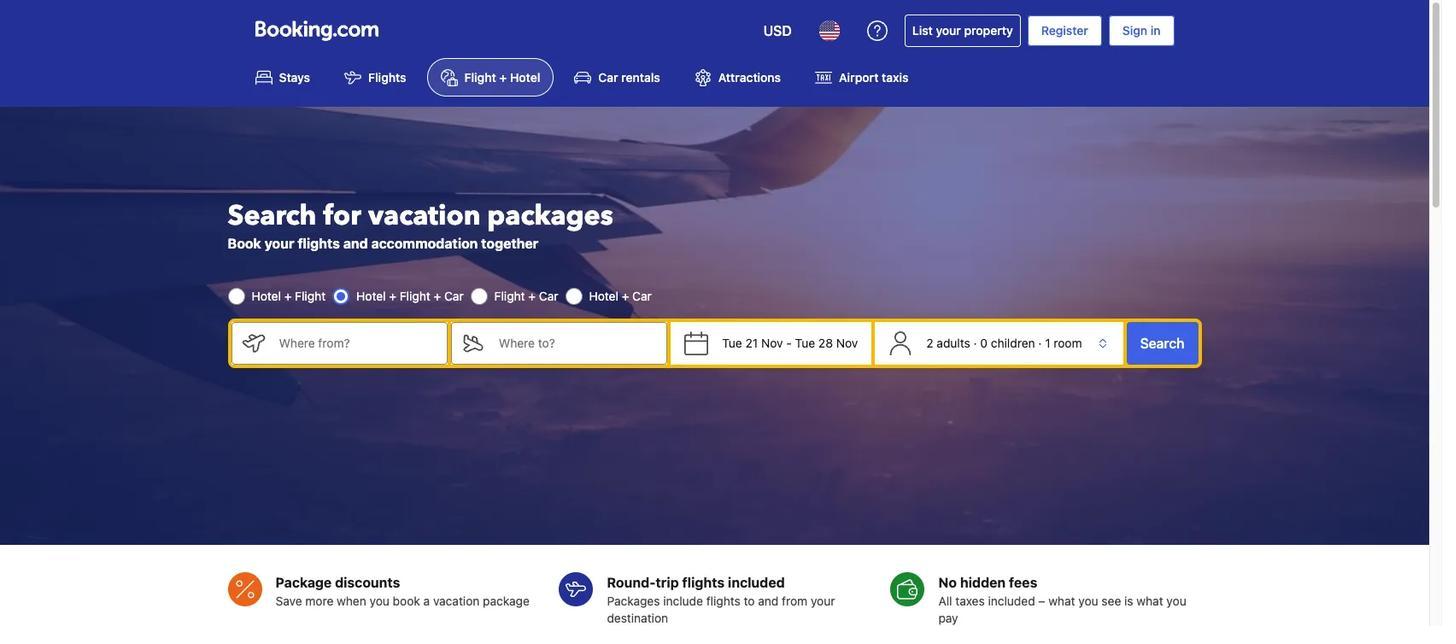 Task type: describe. For each thing, give the bounding box(es) containing it.
no hidden fees all taxes included – what you see is what you pay
[[939, 575, 1187, 626]]

taxes
[[955, 594, 985, 609]]

package
[[276, 575, 332, 591]]

airport
[[839, 70, 879, 85]]

together
[[481, 236, 539, 251]]

usd button
[[753, 10, 802, 51]]

destination
[[607, 611, 668, 626]]

package discounts save more when you book a vacation package
[[276, 575, 530, 609]]

car rentals link
[[561, 58, 674, 97]]

search for search for vacation packages book your flights and accommodation together
[[228, 197, 316, 235]]

2 adults · 0 children · 1 room
[[926, 336, 1082, 350]]

3 you from the left
[[1167, 594, 1187, 609]]

2 what from the left
[[1137, 594, 1163, 609]]

booking.com online hotel reservations image
[[255, 21, 378, 41]]

for
[[323, 197, 361, 235]]

+ for flight + car
[[528, 289, 536, 303]]

1 what from the left
[[1049, 594, 1075, 609]]

21
[[746, 336, 758, 350]]

more
[[305, 594, 334, 609]]

+ for flight + hotel
[[499, 70, 507, 85]]

to
[[744, 594, 755, 609]]

when
[[337, 594, 366, 609]]

round-
[[607, 575, 656, 591]]

Where from? field
[[265, 322, 448, 365]]

sign in link
[[1109, 15, 1174, 46]]

0 vertical spatial your
[[936, 23, 961, 38]]

hotel + flight + car
[[356, 289, 464, 303]]

list your property
[[912, 23, 1013, 38]]

is
[[1124, 594, 1133, 609]]

save
[[276, 594, 302, 609]]

your inside 'search for vacation packages book your flights and accommodation together'
[[265, 236, 294, 251]]

1 tue from the left
[[722, 336, 742, 350]]

sign in
[[1122, 23, 1161, 38]]

hidden
[[960, 575, 1006, 591]]

flights link
[[331, 58, 420, 97]]

Where to? field
[[485, 322, 667, 365]]

book
[[393, 594, 420, 609]]

search for search
[[1140, 336, 1185, 351]]

you inside 'package discounts save more when you book a vacation package'
[[370, 594, 390, 609]]

property
[[964, 23, 1013, 38]]

1 · from the left
[[974, 336, 977, 350]]

search for vacation packages book your flights and accommodation together
[[228, 197, 613, 251]]

+ for hotel + flight
[[284, 289, 292, 303]]

vacation inside 'package discounts save more when you book a vacation package'
[[433, 594, 480, 609]]

from
[[782, 594, 808, 609]]

room
[[1054, 336, 1082, 350]]

-
[[786, 336, 792, 350]]

hotel + flight
[[252, 289, 326, 303]]

tue 21 nov - tue 28 nov
[[722, 336, 858, 350]]

include
[[663, 594, 703, 609]]

28
[[818, 336, 833, 350]]

hotel for hotel + car
[[589, 289, 619, 303]]

included inside no hidden fees all taxes included – what you see is what you pay
[[988, 594, 1035, 609]]

hotel + car
[[589, 289, 652, 303]]

car rentals
[[598, 70, 660, 85]]

1 nov from the left
[[761, 336, 783, 350]]

flights for trip
[[706, 594, 741, 609]]

sign
[[1122, 23, 1148, 38]]

–
[[1038, 594, 1045, 609]]

2 · from the left
[[1038, 336, 1042, 350]]

and inside 'search for vacation packages book your flights and accommodation together'
[[343, 236, 368, 251]]

book
[[228, 236, 261, 251]]

1
[[1045, 336, 1051, 350]]



Task type: vqa. For each thing, say whether or not it's contained in the screenshot.
Check-in Date — Check-out Date
no



Task type: locate. For each thing, give the bounding box(es) containing it.
1 horizontal spatial you
[[1079, 594, 1098, 609]]

flight + car
[[494, 289, 558, 303]]

2 horizontal spatial you
[[1167, 594, 1187, 609]]

vacation right a
[[433, 594, 480, 609]]

1 vertical spatial vacation
[[433, 594, 480, 609]]

round-trip flights included packages include flights to and from your destination
[[607, 575, 835, 626]]

flight
[[464, 70, 496, 85], [295, 289, 326, 303], [400, 289, 430, 303], [494, 289, 525, 303]]

taxis
[[882, 70, 909, 85]]

vacation up the accommodation
[[368, 197, 480, 235]]

no
[[939, 575, 957, 591]]

1 horizontal spatial ·
[[1038, 336, 1042, 350]]

tue right -
[[795, 336, 815, 350]]

in
[[1151, 23, 1161, 38]]

1 vertical spatial flights
[[682, 575, 725, 591]]

car
[[598, 70, 618, 85], [444, 289, 464, 303], [539, 289, 558, 303], [632, 289, 652, 303]]

you
[[370, 594, 390, 609], [1079, 594, 1098, 609], [1167, 594, 1187, 609]]

and
[[343, 236, 368, 251], [758, 594, 779, 609]]

vacation
[[368, 197, 480, 235], [433, 594, 480, 609]]

your right list
[[936, 23, 961, 38]]

1 horizontal spatial and
[[758, 594, 779, 609]]

included down "fees"
[[988, 594, 1035, 609]]

0 vertical spatial search
[[228, 197, 316, 235]]

airport taxis link
[[801, 58, 922, 97]]

tue
[[722, 336, 742, 350], [795, 336, 815, 350]]

0 vertical spatial included
[[728, 575, 785, 591]]

0 horizontal spatial what
[[1049, 594, 1075, 609]]

2 vertical spatial flights
[[706, 594, 741, 609]]

search
[[228, 197, 316, 235], [1140, 336, 1185, 351]]

trip
[[656, 575, 679, 591]]

0 horizontal spatial ·
[[974, 336, 977, 350]]

hotel for hotel + flight + car
[[356, 289, 386, 303]]

0 horizontal spatial you
[[370, 594, 390, 609]]

flight + hotel link
[[427, 58, 554, 97]]

nov left -
[[761, 336, 783, 350]]

list your property link
[[905, 15, 1021, 47]]

your right book
[[265, 236, 294, 251]]

register
[[1041, 23, 1088, 38]]

+ for hotel + car
[[622, 289, 629, 303]]

0 horizontal spatial search
[[228, 197, 316, 235]]

1 horizontal spatial tue
[[795, 336, 815, 350]]

0 vertical spatial flights
[[298, 236, 340, 251]]

what right –
[[1049, 594, 1075, 609]]

what
[[1049, 594, 1075, 609], [1137, 594, 1163, 609]]

0 vertical spatial vacation
[[368, 197, 480, 235]]

0 horizontal spatial nov
[[761, 336, 783, 350]]

stays
[[279, 70, 310, 85]]

0 horizontal spatial and
[[343, 236, 368, 251]]

packages
[[487, 197, 613, 235]]

search inside 'search for vacation packages book your flights and accommodation together'
[[228, 197, 316, 235]]

your
[[936, 23, 961, 38], [265, 236, 294, 251], [811, 594, 835, 609]]

1 horizontal spatial included
[[988, 594, 1035, 609]]

flight + hotel
[[464, 70, 540, 85]]

1 horizontal spatial search
[[1140, 336, 1185, 351]]

1 you from the left
[[370, 594, 390, 609]]

·
[[974, 336, 977, 350], [1038, 336, 1042, 350]]

attractions
[[718, 70, 781, 85]]

see
[[1102, 594, 1121, 609]]

0 horizontal spatial included
[[728, 575, 785, 591]]

packages
[[607, 594, 660, 609]]

included inside round-trip flights included packages include flights to and from your destination
[[728, 575, 785, 591]]

rentals
[[621, 70, 660, 85]]

2 tue from the left
[[795, 336, 815, 350]]

1 vertical spatial included
[[988, 594, 1035, 609]]

2
[[926, 336, 934, 350]]

hotel
[[510, 70, 540, 85], [252, 289, 281, 303], [356, 289, 386, 303], [589, 289, 619, 303]]

0
[[980, 336, 988, 350]]

· left 1
[[1038, 336, 1042, 350]]

2 nov from the left
[[836, 336, 858, 350]]

included
[[728, 575, 785, 591], [988, 594, 1035, 609]]

attractions link
[[681, 58, 795, 97]]

+ for hotel + flight + car
[[389, 289, 396, 303]]

usd
[[764, 23, 792, 38]]

a
[[423, 594, 430, 609]]

you down the discounts
[[370, 594, 390, 609]]

and right the to
[[758, 594, 779, 609]]

1 horizontal spatial your
[[811, 594, 835, 609]]

airport taxis
[[839, 70, 909, 85]]

discounts
[[335, 575, 400, 591]]

hotel for hotel + flight
[[252, 289, 281, 303]]

all
[[939, 594, 952, 609]]

your right from
[[811, 594, 835, 609]]

0 horizontal spatial tue
[[722, 336, 742, 350]]

pay
[[939, 611, 958, 626]]

package
[[483, 594, 530, 609]]

your inside round-trip flights included packages include flights to and from your destination
[[811, 594, 835, 609]]

and down for
[[343, 236, 368, 251]]

flights up include
[[682, 575, 725, 591]]

adults
[[937, 336, 970, 350]]

flights inside 'search for vacation packages book your flights and accommodation together'
[[298, 236, 340, 251]]

0 horizontal spatial your
[[265, 236, 294, 251]]

1 horizontal spatial nov
[[836, 336, 858, 350]]

1 vertical spatial search
[[1140, 336, 1185, 351]]

1 vertical spatial your
[[265, 236, 294, 251]]

0 vertical spatial and
[[343, 236, 368, 251]]

stays link
[[241, 58, 324, 97]]

· left 0
[[974, 336, 977, 350]]

list
[[912, 23, 933, 38]]

1 horizontal spatial what
[[1137, 594, 1163, 609]]

2 vertical spatial your
[[811, 594, 835, 609]]

+
[[499, 70, 507, 85], [284, 289, 292, 303], [389, 289, 396, 303], [434, 289, 441, 303], [528, 289, 536, 303], [622, 289, 629, 303]]

search button
[[1127, 322, 1198, 365]]

included up the to
[[728, 575, 785, 591]]

nov right the 28
[[836, 336, 858, 350]]

flights
[[298, 236, 340, 251], [682, 575, 725, 591], [706, 594, 741, 609]]

2 you from the left
[[1079, 594, 1098, 609]]

flights for for
[[298, 236, 340, 251]]

flights
[[368, 70, 406, 85]]

fees
[[1009, 575, 1037, 591]]

register link
[[1028, 15, 1102, 46]]

flights left the to
[[706, 594, 741, 609]]

2 horizontal spatial your
[[936, 23, 961, 38]]

and inside round-trip flights included packages include flights to and from your destination
[[758, 594, 779, 609]]

search inside button
[[1140, 336, 1185, 351]]

nov
[[761, 336, 783, 350], [836, 336, 858, 350]]

you left see
[[1079, 594, 1098, 609]]

you right 'is'
[[1167, 594, 1187, 609]]

what right 'is'
[[1137, 594, 1163, 609]]

1 vertical spatial and
[[758, 594, 779, 609]]

vacation inside 'search for vacation packages book your flights and accommodation together'
[[368, 197, 480, 235]]

children
[[991, 336, 1035, 350]]

flights down for
[[298, 236, 340, 251]]

tue left 21
[[722, 336, 742, 350]]

accommodation
[[371, 236, 478, 251]]



